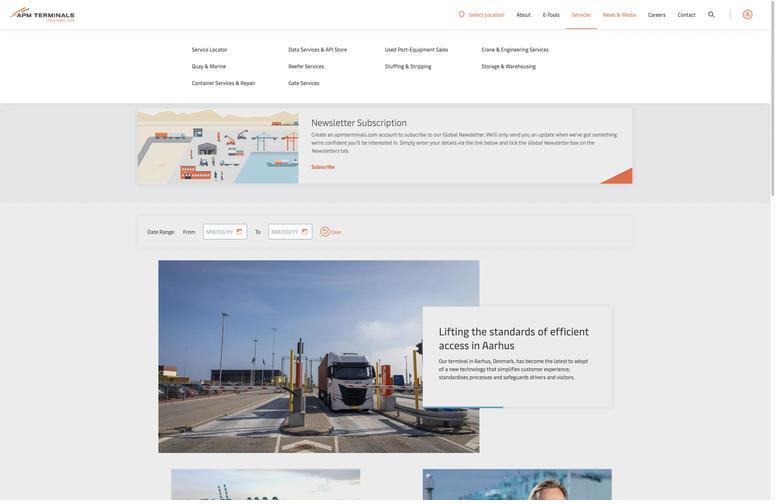 Task type: describe. For each thing, give the bounding box(es) containing it.
220112 ptp to invest image
[[171, 469, 360, 500]]

& for news & media
[[617, 11, 621, 18]]

clear
[[330, 229, 342, 235]]

global for global home > global news
[[138, 32, 151, 38]]

about
[[517, 11, 531, 18]]

send
[[510, 131, 521, 138]]

contact
[[678, 11, 696, 18]]

something
[[593, 131, 617, 138]]

& left repair
[[236, 79, 239, 86]]

enter
[[417, 139, 429, 146]]

repair
[[241, 79, 256, 86]]

standards
[[490, 324, 536, 338]]

global home > global news
[[138, 32, 195, 38]]

you'll
[[348, 139, 361, 146]]

lifting
[[439, 324, 469, 338]]

services for gate services
[[301, 79, 320, 86]]

home
[[152, 32, 164, 38]]

we'll
[[486, 131, 498, 138]]

location
[[485, 11, 505, 18]]

2 vertical spatial news
[[195, 52, 240, 78]]

230928 aarhus gate 1600 image
[[159, 260, 480, 453]]

you
[[522, 131, 531, 138]]

media
[[622, 11, 637, 18]]

subscription
[[357, 116, 407, 128]]

global home link
[[138, 32, 164, 38]]

news & media button
[[604, 0, 637, 29]]

contact button
[[678, 0, 696, 29]]

to inside our terminal in aarhus, denmark, has become the latest to adopt of a new technology that simplifies customer experience, standardises processes and safeguards drivers and visitors.
[[569, 357, 574, 365]]

storage
[[482, 63, 500, 70]]

the inside global newsletter box on the newsletters tab.
[[587, 139, 595, 146]]

service locator
[[192, 46, 228, 53]]

become
[[526, 357, 544, 365]]

new
[[449, 365, 459, 373]]

crane & engineering services
[[482, 46, 549, 53]]

crane & engineering services link
[[482, 46, 566, 53]]

& for quay & marine
[[205, 63, 209, 70]]

create an apmterminals.com account to subscribe to our global newsletter. we'll only send you an update when we've got something we're confident you'll be interested in. simply enter your details via the link below and tick the
[[312, 131, 617, 146]]

global inside create an apmterminals.com account to subscribe to our global newsletter. we'll only send you an update when we've got something we're confident you'll be interested in. simply enter your details via the link below and tick the
[[443, 131, 458, 138]]

stuffing
[[385, 63, 404, 70]]

a
[[446, 365, 448, 373]]

stuffing & stripping link
[[385, 63, 469, 70]]

newsletters
[[312, 147, 340, 154]]

services for reefer services
[[305, 63, 324, 70]]

box
[[571, 139, 579, 146]]

update
[[539, 131, 555, 138]]

To text field
[[269, 224, 313, 239]]

From text field
[[203, 224, 247, 239]]

in.
[[394, 139, 399, 146]]

data services & api store
[[289, 46, 347, 53]]

your
[[430, 139, 440, 146]]

& for crane & engineering services
[[496, 46, 500, 53]]

crane
[[482, 46, 495, 53]]

data services & api store link
[[289, 46, 373, 53]]

port-
[[398, 46, 410, 53]]

technology
[[460, 365, 486, 373]]

tick
[[510, 139, 518, 146]]

used port-equipment sales
[[385, 46, 448, 53]]

be
[[362, 139, 368, 146]]

got
[[584, 131, 592, 138]]

storage & warehousing link
[[482, 63, 566, 70]]

services for data services & api store
[[301, 46, 320, 53]]

services button
[[572, 0, 591, 29]]

clear button
[[321, 227, 342, 237]]

our terminal in aarhus, denmark, has become the latest to adopt of a new technology that simplifies customer experience, standardises processes and safeguards drivers and visitors.
[[439, 357, 588, 381]]

tab.
[[341, 147, 350, 154]]

select location
[[469, 11, 505, 18]]

lifting the standards of efficient access in aarhus link
[[439, 324, 593, 352]]

equipment
[[410, 46, 435, 53]]

global newsletter box on the newsletters tab.
[[312, 139, 595, 154]]

quay & marine link
[[192, 63, 276, 70]]

tools
[[548, 11, 560, 18]]

services right tools
[[572, 11, 591, 18]]

date
[[148, 228, 158, 235]]

& left api
[[321, 46, 325, 53]]

news inside news & media popup button
[[604, 11, 616, 18]]

drivers
[[530, 374, 546, 381]]

customer
[[521, 365, 543, 373]]

the down you
[[519, 139, 527, 146]]

storage & warehousing
[[482, 63, 536, 70]]

reefer services
[[289, 63, 324, 70]]

the right via
[[466, 139, 474, 146]]

we're
[[312, 139, 324, 146]]

the inside 'lifting the standards of efficient access in aarhus'
[[472, 324, 487, 338]]

has
[[517, 357, 525, 365]]

denmark,
[[493, 357, 515, 365]]

reefer services link
[[289, 63, 373, 70]]

select location button
[[459, 11, 505, 18]]

our
[[434, 131, 442, 138]]

confident
[[325, 139, 347, 146]]

subscribe
[[312, 163, 335, 170]]

create
[[312, 131, 327, 138]]

engineering
[[502, 46, 529, 53]]

newsletter subscription
[[312, 116, 407, 128]]

& for stuffing & stripping
[[406, 63, 409, 70]]

newsletter.
[[459, 131, 485, 138]]

e-tools button
[[543, 0, 560, 29]]



Task type: vqa. For each thing, say whether or not it's contained in the screenshot.
STRIPPING
yes



Task type: locate. For each thing, give the bounding box(es) containing it.
global down global home > global news
[[138, 52, 191, 78]]

>
[[167, 32, 169, 38]]

of inside our terminal in aarhus, denmark, has become the latest to adopt of a new technology that simplifies customer experience, standardises processes and safeguards drivers and visitors.
[[439, 365, 444, 373]]

when
[[556, 131, 569, 138]]

safeguards
[[504, 374, 529, 381]]

1 an from the left
[[328, 131, 333, 138]]

0 vertical spatial newsletter
[[312, 116, 355, 128]]

quay
[[192, 63, 204, 70]]

0 vertical spatial news
[[604, 11, 616, 18]]

aarhus
[[482, 338, 515, 352]]

an right you
[[532, 131, 537, 138]]

1 vertical spatial news
[[184, 32, 195, 38]]

and down only
[[500, 139, 508, 146]]

global up details
[[443, 131, 458, 138]]

and down that on the bottom
[[494, 374, 502, 381]]

newsletter inside global newsletter box on the newsletters tab.
[[544, 139, 569, 146]]

used port-equipment sales link
[[385, 46, 469, 53]]

global inside global newsletter box on the newsletters tab.
[[528, 139, 543, 146]]

an up confident
[[328, 131, 333, 138]]

0 vertical spatial in
[[472, 338, 480, 352]]

account
[[379, 131, 397, 138]]

container services & repair link
[[192, 79, 276, 86]]

keith svendsen image
[[423, 469, 612, 500]]

0 horizontal spatial an
[[328, 131, 333, 138]]

stripping
[[411, 63, 432, 70]]

interested
[[369, 139, 392, 146]]

services right data
[[301, 46, 320, 53]]

gate services link
[[289, 79, 373, 86]]

services right gate
[[301, 79, 320, 86]]

the right on
[[587, 139, 595, 146]]

to up in.
[[399, 131, 404, 138]]

to right the latest
[[569, 357, 574, 365]]

e-
[[543, 11, 548, 18]]

gate
[[289, 79, 299, 86]]

1 horizontal spatial to
[[428, 131, 433, 138]]

& inside popup button
[[617, 11, 621, 18]]

global left home on the left top of the page
[[138, 32, 151, 38]]

newsletter
[[312, 116, 355, 128], [544, 139, 569, 146]]

range:
[[160, 228, 175, 235]]

newsletter up create on the left top of page
[[312, 116, 355, 128]]

global for global newsletter box on the newsletters tab.
[[528, 139, 543, 146]]

services up 'storage & warehousing' link on the top
[[530, 46, 549, 53]]

efficient
[[551, 324, 589, 338]]

in up aarhus,
[[472, 338, 480, 352]]

& right the "quay"
[[205, 63, 209, 70]]

reefer
[[289, 63, 304, 70]]

& right "crane"
[[496, 46, 500, 53]]

in up technology
[[469, 357, 474, 365]]

adopt
[[575, 357, 588, 365]]

data
[[289, 46, 300, 53]]

locator
[[210, 46, 228, 53]]

global for global news
[[138, 52, 191, 78]]

our
[[439, 357, 447, 365]]

below
[[485, 139, 498, 146]]

& right stuffing at top
[[406, 63, 409, 70]]

1 vertical spatial newsletter
[[544, 139, 569, 146]]

simplifies
[[498, 365, 520, 373]]

newsletter down when
[[544, 139, 569, 146]]

& left 'media'
[[617, 11, 621, 18]]

0 horizontal spatial to
[[399, 131, 404, 138]]

link
[[475, 139, 483, 146]]

global news
[[138, 52, 240, 78]]

in inside our terminal in aarhus, denmark, has become the latest to adopt of a new technology that simplifies customer experience, standardises processes and safeguards drivers and visitors.
[[469, 357, 474, 365]]

0 vertical spatial of
[[538, 324, 548, 338]]

global
[[138, 32, 151, 38], [170, 32, 183, 38], [138, 52, 191, 78], [443, 131, 458, 138], [528, 139, 543, 146]]

service locator link
[[192, 46, 276, 53]]

1 horizontal spatial newsletter
[[544, 139, 569, 146]]

global down you
[[528, 139, 543, 146]]

container
[[192, 79, 214, 86]]

select
[[469, 11, 484, 18]]

service
[[192, 46, 209, 53]]

news
[[604, 11, 616, 18], [184, 32, 195, 38], [195, 52, 240, 78]]

terminal
[[449, 357, 468, 365]]

to
[[255, 228, 261, 235]]

1 horizontal spatial an
[[532, 131, 537, 138]]

2 an from the left
[[532, 131, 537, 138]]

global right >
[[170, 32, 183, 38]]

marine
[[210, 63, 226, 70]]

gate services
[[289, 79, 320, 86]]

1 vertical spatial in
[[469, 357, 474, 365]]

of left "a" at right bottom
[[439, 365, 444, 373]]

1 horizontal spatial of
[[538, 324, 548, 338]]

on
[[580, 139, 586, 146]]

container services & repair
[[192, 79, 256, 86]]

0 horizontal spatial newsletter
[[312, 116, 355, 128]]

to
[[399, 131, 404, 138], [428, 131, 433, 138], [569, 357, 574, 365]]

warehousing
[[506, 63, 536, 70]]

services down data services & api store
[[305, 63, 324, 70]]

simply
[[400, 139, 416, 146]]

in inside 'lifting the standards of efficient access in aarhus'
[[472, 338, 480, 352]]

lifting the standards of efficient access in aarhus
[[439, 324, 589, 352]]

about button
[[517, 0, 531, 29]]

services for container services & repair
[[216, 79, 234, 86]]

only
[[499, 131, 509, 138]]

processes
[[470, 374, 493, 381]]

& for storage & warehousing
[[501, 63, 505, 70]]

of inside 'lifting the standards of efficient access in aarhus'
[[538, 324, 548, 338]]

container terminal illustration image
[[138, 108, 299, 184]]

of left efficient
[[538, 324, 548, 338]]

services
[[572, 11, 591, 18], [301, 46, 320, 53], [530, 46, 549, 53], [305, 63, 324, 70], [216, 79, 234, 86], [301, 79, 320, 86]]

standardises
[[439, 374, 469, 381]]

store
[[335, 46, 347, 53]]

access
[[439, 338, 469, 352]]

to left our
[[428, 131, 433, 138]]

and
[[500, 139, 508, 146], [494, 374, 502, 381], [547, 374, 556, 381]]

via
[[458, 139, 465, 146]]

the right lifting
[[472, 324, 487, 338]]

aarhus,
[[475, 357, 492, 365]]

2 horizontal spatial to
[[569, 357, 574, 365]]

and down experience,
[[547, 374, 556, 381]]

and inside create an apmterminals.com account to subscribe to our global newsletter. we'll only send you an update when we've got something we're confident you'll be interested in. simply enter your details via the link below and tick the
[[500, 139, 508, 146]]

0 horizontal spatial of
[[439, 365, 444, 373]]

services down marine
[[216, 79, 234, 86]]

& right storage
[[501, 63, 505, 70]]

visitors.
[[557, 374, 575, 381]]

the up experience,
[[545, 357, 553, 365]]

1 vertical spatial of
[[439, 365, 444, 373]]

e-tools
[[543, 11, 560, 18]]

the inside our terminal in aarhus, denmark, has become the latest to adopt of a new technology that simplifies customer experience, standardises processes and safeguards drivers and visitors.
[[545, 357, 553, 365]]

news & media
[[604, 11, 637, 18]]

stuffing & stripping
[[385, 63, 432, 70]]

api
[[326, 46, 334, 53]]

details
[[442, 139, 457, 146]]

latest
[[554, 357, 568, 365]]



